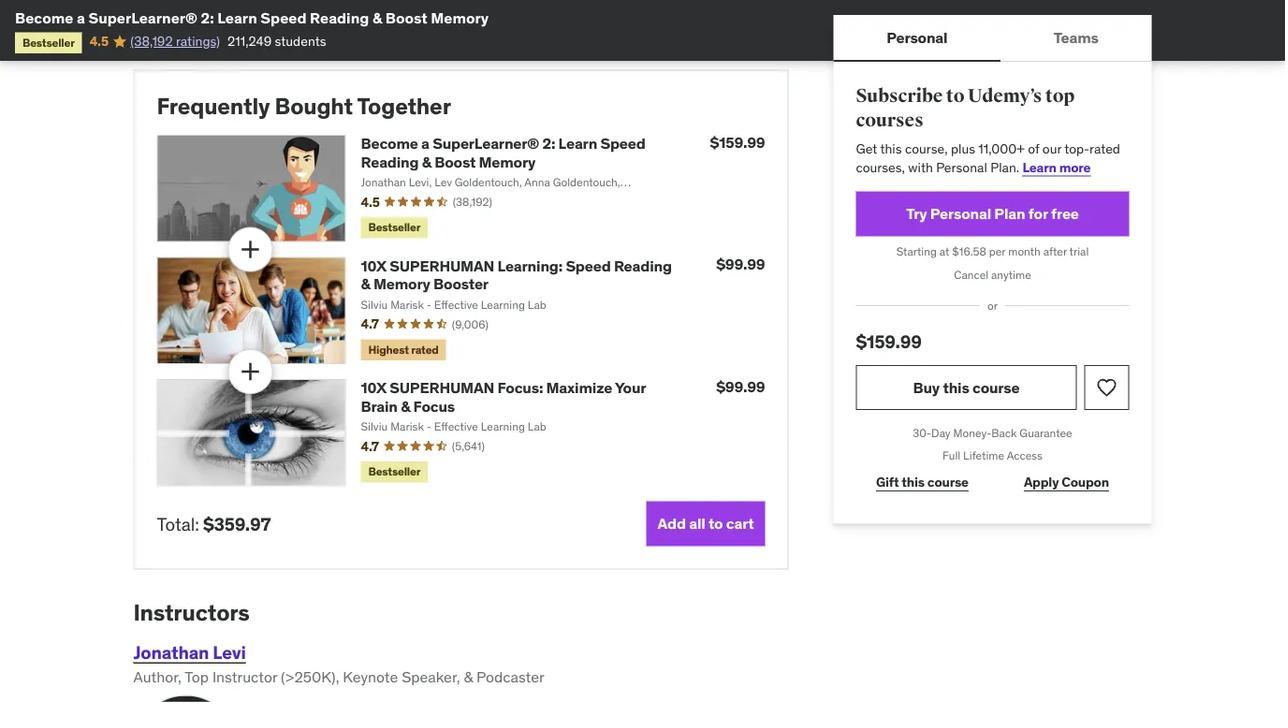 Task type: vqa. For each thing, say whether or not it's contained in the screenshot.
Reading inside 10X SUPERHUMAN Learning: Speed Reading & Memory Booster Silviu Marisk - Effective Learning Lab
yes



Task type: describe. For each thing, give the bounding box(es) containing it.
1 horizontal spatial $159.99
[[856, 330, 922, 352]]

learn more link
[[1023, 159, 1091, 175]]

author,
[[133, 667, 182, 686]]

superlearner® for become a superlearner® 2: learn speed reading & boost memory
[[88, 8, 198, 27]]

1 goldentouch, from the left
[[455, 175, 522, 190]]

speaker,
[[402, 667, 460, 686]]

& inside jonathan levi author, top instructor (>250k), keynote speaker, & podcaster
[[464, 667, 473, 686]]

38192 reviews element
[[453, 194, 492, 210]]

frequently bought together
[[157, 92, 451, 120]]

2: for become a superlearner® 2: learn speed reading & boost memory
[[201, 8, 214, 27]]

podcaster
[[477, 667, 545, 686]]

top-
[[1065, 140, 1090, 157]]

10x superhuman learning: speed reading & memory booster link
[[361, 256, 672, 293]]

maximize
[[546, 378, 612, 398]]

buy this course
[[913, 378, 1020, 397]]

anna
[[525, 175, 550, 190]]

jonathan inside become a superlearner® 2: learn speed reading & boost memory jonathan levi, lev goldentouch, anna goldentouch, superhuman academy®
[[361, 175, 406, 190]]

boost for become a superlearner® 2: learn speed reading & boost memory jonathan levi, lev goldentouch, anna goldentouch, superhuman academy®
[[435, 152, 476, 171]]

plan.
[[991, 159, 1020, 175]]

for
[[1029, 204, 1048, 223]]

month
[[1009, 244, 1041, 259]]

reading for become a superlearner® 2: learn speed reading & boost memory
[[310, 8, 369, 27]]

access
[[1007, 449, 1043, 463]]

211,249
[[228, 33, 272, 50]]

more for show more
[[464, 12, 495, 29]]

superhuman for booster
[[390, 256, 495, 275]]

add all to cart
[[658, 514, 754, 533]]

& left show
[[373, 8, 382, 27]]

subscribe to udemy's top courses
[[856, 85, 1075, 132]]

buy this course button
[[856, 365, 1077, 410]]

courses,
[[856, 159, 905, 175]]

30-day money-back guarantee full lifetime access
[[913, 425, 1073, 463]]

10x for brain
[[361, 378, 386, 398]]

learn more
[[1023, 159, 1091, 175]]

bestseller for become
[[368, 220, 421, 235]]

teams
[[1054, 28, 1099, 47]]

bestseller for 10x
[[368, 464, 421, 479]]

become for become a superlearner® 2: learn speed reading & boost memory
[[15, 8, 73, 27]]

instructor
[[212, 667, 277, 686]]

0 vertical spatial $159.99
[[710, 133, 765, 152]]

focus
[[413, 396, 455, 416]]

levi
[[213, 641, 246, 663]]

(9,006)
[[452, 317, 489, 331]]

starting
[[897, 244, 937, 259]]

learn for become a superlearner® 2: learn speed reading & boost memory
[[217, 8, 257, 27]]

become a superlearner® 2: learn speed reading & boost memory jonathan levi, lev goldentouch, anna goldentouch, superhuman academy®
[[361, 134, 646, 205]]

2: for become a superlearner® 2: learn speed reading & boost memory jonathan levi, lev goldentouch, anna goldentouch, superhuman academy®
[[543, 134, 555, 153]]

highest rated
[[368, 342, 439, 357]]

2 goldentouch, from the left
[[553, 175, 620, 190]]

speed inside 10x superhuman learning: speed reading & memory booster silviu marisk - effective learning lab
[[566, 256, 611, 275]]

effective for booster
[[434, 297, 478, 312]]

jonathan levi link
[[133, 641, 246, 663]]

all
[[689, 514, 706, 533]]

money-
[[954, 425, 992, 440]]

add all to cart button
[[647, 501, 765, 546]]

reading inside 10x superhuman learning: speed reading & memory booster silviu marisk - effective learning lab
[[614, 256, 672, 275]]

lab for focus:
[[528, 419, 546, 434]]

apply coupon button
[[1004, 464, 1130, 501]]

effective for focus
[[434, 419, 478, 434]]

personal button
[[834, 15, 1001, 60]]

get
[[856, 140, 878, 157]]

10x superhuman learning: speed reading & memory booster silviu marisk - effective learning lab
[[361, 256, 672, 312]]

levi,
[[409, 175, 432, 190]]

our
[[1043, 140, 1062, 157]]

& inside 10x superhuman focus: maximize your brain & focus silviu marisk - effective learning lab
[[401, 396, 410, 416]]

try personal plan for free link
[[856, 191, 1130, 236]]

marisk for memory
[[391, 297, 424, 312]]

free
[[1051, 204, 1079, 223]]

back
[[992, 425, 1017, 440]]

gift
[[876, 474, 899, 491]]

your
[[615, 378, 646, 398]]

top
[[185, 667, 209, 686]]

superlearner® for become a superlearner® 2: learn speed reading & boost memory jonathan levi, lev goldentouch, anna goldentouch, superhuman academy®
[[433, 134, 539, 153]]

add
[[658, 514, 686, 533]]

booster
[[434, 274, 489, 293]]

- for focus
[[427, 419, 432, 434]]

superhuman
[[361, 191, 427, 205]]

personal inside button
[[887, 28, 948, 47]]

try
[[906, 204, 927, 223]]

more for learn more
[[1060, 159, 1091, 175]]

& inside become a superlearner® 2: learn speed reading & boost memory jonathan levi, lev goldentouch, anna goldentouch, superhuman academy®
[[422, 152, 431, 171]]

jonathan levi author, top instructor (>250k), keynote speaker, & podcaster
[[133, 641, 545, 686]]

course for buy this course
[[973, 378, 1020, 397]]

show
[[427, 12, 461, 29]]

subscribe
[[856, 85, 943, 108]]

0 vertical spatial bestseller
[[22, 35, 75, 50]]

(38,192 ratings)
[[130, 33, 220, 50]]

to inside button
[[709, 514, 723, 533]]

& inside 10x superhuman learning: speed reading & memory booster silviu marisk - effective learning lab
[[361, 274, 370, 293]]

lev
[[435, 175, 452, 190]]

0 horizontal spatial rated
[[411, 342, 439, 357]]

lab for learning:
[[528, 297, 546, 312]]

personal inside get this course, plus 11,000+ of our top-rated courses, with personal plan.
[[936, 159, 988, 175]]

try personal plan for free
[[906, 204, 1079, 223]]

this for buy
[[943, 378, 970, 397]]

brain
[[361, 396, 398, 416]]

show more
[[427, 12, 495, 29]]

this for get
[[881, 140, 902, 157]]

per
[[989, 244, 1006, 259]]

total:
[[157, 512, 199, 535]]

silviu for &
[[361, 297, 388, 312]]

guarantee
[[1020, 425, 1073, 440]]

memory for become a superlearner® 2: learn speed reading & boost memory
[[431, 8, 489, 27]]

gift this course link
[[856, 464, 989, 501]]

show more button
[[133, 2, 789, 40]]

a for become a superlearner® 2: learn speed reading & boost memory
[[77, 8, 85, 27]]

instructors
[[133, 599, 250, 627]]

10x superhuman focus: maximize your brain & focus link
[[361, 378, 646, 416]]

academy®
[[430, 191, 485, 205]]

2 vertical spatial personal
[[930, 204, 991, 223]]

memory for become a superlearner® 2: learn speed reading & boost memory jonathan levi, lev goldentouch, anna goldentouch, superhuman academy®
[[479, 152, 536, 171]]

- for booster
[[427, 297, 432, 312]]

gift this course
[[876, 474, 969, 491]]



Task type: locate. For each thing, give the bounding box(es) containing it.
1 horizontal spatial more
[[1060, 159, 1091, 175]]

memory inside 10x superhuman learning: speed reading & memory booster silviu marisk - effective learning lab
[[374, 274, 430, 293]]

top
[[1046, 85, 1075, 108]]

0 horizontal spatial goldentouch,
[[455, 175, 522, 190]]

personal
[[887, 28, 948, 47], [936, 159, 988, 175], [930, 204, 991, 223]]

silviu up the highest
[[361, 297, 388, 312]]

speed
[[261, 8, 307, 27], [601, 134, 646, 153], [566, 256, 611, 275]]

or
[[988, 298, 998, 313]]

0 horizontal spatial superlearner®
[[88, 8, 198, 27]]

of
[[1028, 140, 1040, 157]]

1 - from the top
[[427, 297, 432, 312]]

0 vertical spatial become
[[15, 8, 73, 27]]

1 vertical spatial to
[[709, 514, 723, 533]]

- down focus
[[427, 419, 432, 434]]

1 horizontal spatial goldentouch,
[[553, 175, 620, 190]]

2 vertical spatial bestseller
[[368, 464, 421, 479]]

effective inside 10x superhuman focus: maximize your brain & focus silviu marisk - effective learning lab
[[434, 419, 478, 434]]

1 vertical spatial superlearner®
[[433, 134, 539, 153]]

0 vertical spatial course
[[973, 378, 1020, 397]]

speed for become a superlearner® 2: learn speed reading & boost memory
[[261, 8, 307, 27]]

personal up subscribe
[[887, 28, 948, 47]]

1 vertical spatial more
[[1060, 159, 1091, 175]]

5641 reviews element
[[452, 438, 485, 454]]

lab down the focus: at the left bottom of page
[[528, 419, 546, 434]]

starting at $16.58 per month after trial cancel anytime
[[897, 244, 1089, 282]]

0 vertical spatial rated
[[1090, 140, 1121, 157]]

(5,641)
[[452, 439, 485, 453]]

learning inside 10x superhuman focus: maximize your brain & focus silviu marisk - effective learning lab
[[481, 419, 525, 434]]

0 vertical spatial superlearner®
[[88, 8, 198, 27]]

10x for &
[[361, 256, 386, 275]]

10x inside 10x superhuman learning: speed reading & memory booster silviu marisk - effective learning lab
[[361, 256, 386, 275]]

become for become a superlearner® 2: learn speed reading & boost memory jonathan levi, lev goldentouch, anna goldentouch, superhuman academy®
[[361, 134, 418, 153]]

1 horizontal spatial jonathan
[[361, 175, 406, 190]]

course inside button
[[973, 378, 1020, 397]]

superlearner® up (38,192
[[88, 8, 198, 27]]

jonathan up superhuman
[[361, 175, 406, 190]]

rated right the highest
[[411, 342, 439, 357]]

0 vertical spatial jonathan
[[361, 175, 406, 190]]

0 vertical spatial reading
[[310, 8, 369, 27]]

course up back
[[973, 378, 1020, 397]]

0 vertical spatial silviu
[[361, 297, 388, 312]]

1 vertical spatial personal
[[936, 159, 988, 175]]

2 learning from the top
[[481, 419, 525, 434]]

1 horizontal spatial superlearner®
[[433, 134, 539, 153]]

tab list containing personal
[[834, 15, 1152, 62]]

2 vertical spatial this
[[902, 474, 925, 491]]

1 vertical spatial learning
[[481, 419, 525, 434]]

1 vertical spatial silviu
[[361, 419, 388, 434]]

1 horizontal spatial rated
[[1090, 140, 1121, 157]]

learn inside become a superlearner® 2: learn speed reading & boost memory jonathan levi, lev goldentouch, anna goldentouch, superhuman academy®
[[559, 134, 597, 153]]

2 lab from the top
[[528, 419, 546, 434]]

4.5 for (38,192 ratings)
[[90, 33, 109, 50]]

$16.58
[[952, 244, 987, 259]]

1 horizontal spatial boost
[[435, 152, 476, 171]]

1 vertical spatial bestseller
[[368, 220, 421, 235]]

0 horizontal spatial boost
[[386, 8, 428, 27]]

full
[[943, 449, 961, 463]]

ratings)
[[176, 33, 220, 50]]

marisk down focus
[[391, 419, 424, 434]]

0 vertical spatial lab
[[528, 297, 546, 312]]

jonathan up author,
[[133, 641, 209, 663]]

course for gift this course
[[928, 474, 969, 491]]

courses
[[856, 109, 924, 132]]

4.7
[[361, 315, 379, 332], [361, 438, 379, 454]]

personal down plus
[[936, 159, 988, 175]]

0 vertical spatial this
[[881, 140, 902, 157]]

0 vertical spatial effective
[[434, 297, 478, 312]]

2 horizontal spatial learn
[[1023, 159, 1057, 175]]

1 vertical spatial course
[[928, 474, 969, 491]]

4.5 left academy®
[[361, 193, 380, 210]]

become a superlearner® 2: learn speed reading & boost memory
[[15, 8, 489, 27]]

211,249 students
[[228, 33, 326, 50]]

1 lab from the top
[[528, 297, 546, 312]]

focus:
[[498, 378, 543, 398]]

10x down the highest
[[361, 378, 386, 398]]

course down full
[[928, 474, 969, 491]]

1 vertical spatial lab
[[528, 419, 546, 434]]

2 $99.99 from the top
[[716, 377, 765, 396]]

effective up (5,641)
[[434, 419, 478, 434]]

1 horizontal spatial become
[[361, 134, 418, 153]]

boost inside become a superlearner® 2: learn speed reading & boost memory jonathan levi, lev goldentouch, anna goldentouch, superhuman academy®
[[435, 152, 476, 171]]

1 effective from the top
[[434, 297, 478, 312]]

0 vertical spatial 4.5
[[90, 33, 109, 50]]

0 vertical spatial 4.7
[[361, 315, 379, 332]]

get this course, plus 11,000+ of our top-rated courses, with personal plan.
[[856, 140, 1121, 175]]

0 vertical spatial marisk
[[391, 297, 424, 312]]

this inside button
[[943, 378, 970, 397]]

this for gift
[[902, 474, 925, 491]]

marisk up highest rated
[[391, 297, 424, 312]]

0 vertical spatial more
[[464, 12, 495, 29]]

10x down superhuman
[[361, 256, 386, 275]]

superhuman up (9,006)
[[390, 256, 495, 275]]

with
[[908, 159, 933, 175]]

2 vertical spatial memory
[[374, 274, 430, 293]]

more down top-
[[1060, 159, 1091, 175]]

1 vertical spatial reading
[[361, 152, 419, 171]]

1 horizontal spatial 2:
[[543, 134, 555, 153]]

& up the highest
[[361, 274, 370, 293]]

speed inside become a superlearner® 2: learn speed reading & boost memory jonathan levi, lev goldentouch, anna goldentouch, superhuman academy®
[[601, 134, 646, 153]]

personal up the $16.58
[[930, 204, 991, 223]]

lab down 10x superhuman learning: speed reading & memory booster link
[[528, 297, 546, 312]]

10x superhuman focus: maximize your brain & focus silviu marisk - effective learning lab
[[361, 378, 646, 434]]

1 vertical spatial become
[[361, 134, 418, 153]]

day
[[932, 425, 951, 440]]

reading inside become a superlearner® 2: learn speed reading & boost memory jonathan levi, lev goldentouch, anna goldentouch, superhuman academy®
[[361, 152, 419, 171]]

superhuman
[[390, 256, 495, 275], [390, 378, 495, 398]]

2 4.7 from the top
[[361, 438, 379, 454]]

learning:
[[498, 256, 563, 275]]

2 vertical spatial reading
[[614, 256, 672, 275]]

apply
[[1024, 474, 1059, 491]]

silviu inside 10x superhuman focus: maximize your brain & focus silviu marisk - effective learning lab
[[361, 419, 388, 434]]

learning down 10x superhuman focus: maximize your brain & focus link
[[481, 419, 525, 434]]

$99.99 for 10x superhuman focus: maximize your brain & focus
[[716, 377, 765, 396]]

9006 reviews element
[[452, 316, 489, 332]]

1 vertical spatial effective
[[434, 419, 478, 434]]

11,000+
[[979, 140, 1025, 157]]

$99.99 for 10x superhuman learning: speed reading & memory booster
[[716, 255, 765, 274]]

0 vertical spatial personal
[[887, 28, 948, 47]]

0 horizontal spatial 4.5
[[90, 33, 109, 50]]

lab
[[528, 297, 546, 312], [528, 419, 546, 434]]

coupon
[[1062, 474, 1109, 491]]

- inside 10x superhuman learning: speed reading & memory booster silviu marisk - effective learning lab
[[427, 297, 432, 312]]

this right gift in the bottom right of the page
[[902, 474, 925, 491]]

0 vertical spatial to
[[946, 85, 965, 108]]

1 $99.99 from the top
[[716, 255, 765, 274]]

0 horizontal spatial $159.99
[[710, 133, 765, 152]]

after
[[1044, 244, 1067, 259]]

silviu
[[361, 297, 388, 312], [361, 419, 388, 434]]

0 horizontal spatial course
[[928, 474, 969, 491]]

- up highest rated
[[427, 297, 432, 312]]

0 vertical spatial boost
[[386, 8, 428, 27]]

jonathan inside jonathan levi author, top instructor (>250k), keynote speaker, & podcaster
[[133, 641, 209, 663]]

1 vertical spatial marisk
[[391, 419, 424, 434]]

this
[[881, 140, 902, 157], [943, 378, 970, 397], [902, 474, 925, 491]]

1 4.7 from the top
[[361, 315, 379, 332]]

superhuman for focus
[[390, 378, 495, 398]]

& right speaker,
[[464, 667, 473, 686]]

reading for become a superlearner® 2: learn speed reading & boost memory jonathan levi, lev goldentouch, anna goldentouch, superhuman academy®
[[361, 152, 419, 171]]

$159.99
[[710, 133, 765, 152], [856, 330, 922, 352]]

1 vertical spatial superhuman
[[390, 378, 495, 398]]

10x
[[361, 256, 386, 275], [361, 378, 386, 398]]

0 horizontal spatial more
[[464, 12, 495, 29]]

0 vertical spatial 2:
[[201, 8, 214, 27]]

2 10x from the top
[[361, 378, 386, 398]]

0 horizontal spatial become
[[15, 8, 73, 27]]

a for become a superlearner® 2: learn speed reading & boost memory jonathan levi, lev goldentouch, anna goldentouch, superhuman academy®
[[421, 134, 430, 153]]

1 10x from the top
[[361, 256, 386, 275]]

2 vertical spatial learn
[[1023, 159, 1057, 175]]

0 horizontal spatial learn
[[217, 8, 257, 27]]

rated
[[1090, 140, 1121, 157], [411, 342, 439, 357]]

0 vertical spatial $99.99
[[716, 255, 765, 274]]

0 vertical spatial memory
[[431, 8, 489, 27]]

1 superhuman from the top
[[390, 256, 495, 275]]

boost
[[386, 8, 428, 27], [435, 152, 476, 171]]

2: inside become a superlearner® 2: learn speed reading & boost memory jonathan levi, lev goldentouch, anna goldentouch, superhuman academy®
[[543, 134, 555, 153]]

4.7 for brain
[[361, 438, 379, 454]]

0 horizontal spatial a
[[77, 8, 85, 27]]

wishlist image
[[1096, 376, 1118, 399]]

become inside become a superlearner® 2: learn speed reading & boost memory jonathan levi, lev goldentouch, anna goldentouch, superhuman academy®
[[361, 134, 418, 153]]

to right all
[[709, 514, 723, 533]]

2: up anna
[[543, 134, 555, 153]]

bought
[[275, 92, 353, 120]]

silviu down "brain"
[[361, 419, 388, 434]]

2: up ratings)
[[201, 8, 214, 27]]

- inside 10x superhuman focus: maximize your brain & focus silviu marisk - effective learning lab
[[427, 419, 432, 434]]

2 silviu from the top
[[361, 419, 388, 434]]

lab inside 10x superhuman focus: maximize your brain & focus silviu marisk - effective learning lab
[[528, 419, 546, 434]]

boost up together
[[386, 8, 428, 27]]

learning inside 10x superhuman learning: speed reading & memory booster silviu marisk - effective learning lab
[[481, 297, 525, 312]]

more inside show more button
[[464, 12, 495, 29]]

speed for become a superlearner® 2: learn speed reading & boost memory jonathan levi, lev goldentouch, anna goldentouch, superhuman academy®
[[601, 134, 646, 153]]

memory
[[431, 8, 489, 27], [479, 152, 536, 171], [374, 274, 430, 293]]

learning down 10x superhuman learning: speed reading & memory booster link
[[481, 297, 525, 312]]

goldentouch,
[[455, 175, 522, 190], [553, 175, 620, 190]]

effective
[[434, 297, 478, 312], [434, 419, 478, 434]]

marisk for &
[[391, 419, 424, 434]]

bestseller
[[22, 35, 75, 50], [368, 220, 421, 235], [368, 464, 421, 479]]

to left the udemy's
[[946, 85, 965, 108]]

superhuman inside 10x superhuman learning: speed reading & memory booster silviu marisk - effective learning lab
[[390, 256, 495, 275]]

2 marisk from the top
[[391, 419, 424, 434]]

& right "brain"
[[401, 396, 410, 416]]

1 vertical spatial jonathan
[[133, 641, 209, 663]]

udemy's
[[968, 85, 1042, 108]]

silviu for brain
[[361, 419, 388, 434]]

apply coupon
[[1024, 474, 1109, 491]]

rated inside get this course, plus 11,000+ of our top-rated courses, with personal plan.
[[1090, 140, 1121, 157]]

2 - from the top
[[427, 419, 432, 434]]

this inside 'link'
[[902, 474, 925, 491]]

0 vertical spatial 10x
[[361, 256, 386, 275]]

0 vertical spatial superhuman
[[390, 256, 495, 275]]

become a superlearner® 2: learn speed reading & boost memory link
[[361, 134, 646, 171]]

boost for become a superlearner® 2: learn speed reading & boost memory
[[386, 8, 428, 27]]

4.7 up the highest
[[361, 315, 379, 332]]

marisk inside 10x superhuman learning: speed reading & memory booster silviu marisk - effective learning lab
[[391, 297, 424, 312]]

this inside get this course, plus 11,000+ of our top-rated courses, with personal plan.
[[881, 140, 902, 157]]

1 vertical spatial boost
[[435, 152, 476, 171]]

1 horizontal spatial 4.5
[[361, 193, 380, 210]]

1 horizontal spatial a
[[421, 134, 430, 153]]

superlearner® up lev
[[433, 134, 539, 153]]

plan
[[995, 204, 1026, 223]]

0 vertical spatial speed
[[261, 8, 307, 27]]

10x inside 10x superhuman focus: maximize your brain & focus silviu marisk - effective learning lab
[[361, 378, 386, 398]]

1 vertical spatial $99.99
[[716, 377, 765, 396]]

this up courses,
[[881, 140, 902, 157]]

a inside become a superlearner® 2: learn speed reading & boost memory jonathan levi, lev goldentouch, anna goldentouch, superhuman academy®
[[421, 134, 430, 153]]

keynote
[[343, 667, 398, 686]]

effective inside 10x superhuman learning: speed reading & memory booster silviu marisk - effective learning lab
[[434, 297, 478, 312]]

0 horizontal spatial to
[[709, 514, 723, 533]]

0 horizontal spatial 2:
[[201, 8, 214, 27]]

2 vertical spatial speed
[[566, 256, 611, 275]]

1 vertical spatial 4.7
[[361, 438, 379, 454]]

1 marisk from the top
[[391, 297, 424, 312]]

1 vertical spatial 10x
[[361, 378, 386, 398]]

at
[[940, 244, 950, 259]]

1 vertical spatial this
[[943, 378, 970, 397]]

-
[[427, 297, 432, 312], [427, 419, 432, 434]]

1 vertical spatial a
[[421, 134, 430, 153]]

learning for focus:
[[481, 419, 525, 434]]

(38,192)
[[453, 195, 492, 209]]

(>250k),
[[281, 667, 339, 686]]

effective down the booster
[[434, 297, 478, 312]]

learn for become a superlearner® 2: learn speed reading & boost memory jonathan levi, lev goldentouch, anna goldentouch, superhuman academy®
[[559, 134, 597, 153]]

superlearner® inside become a superlearner® 2: learn speed reading & boost memory jonathan levi, lev goldentouch, anna goldentouch, superhuman academy®
[[433, 134, 539, 153]]

highest
[[368, 342, 409, 357]]

to
[[946, 85, 965, 108], [709, 514, 723, 533]]

more
[[464, 12, 495, 29], [1060, 159, 1091, 175]]

students
[[275, 33, 326, 50]]

$359.97
[[203, 513, 271, 535]]

0 horizontal spatial jonathan
[[133, 641, 209, 663]]

1 vertical spatial memory
[[479, 152, 536, 171]]

marisk inside 10x superhuman focus: maximize your brain & focus silviu marisk - effective learning lab
[[391, 419, 424, 434]]

superhuman down highest rated
[[390, 378, 495, 398]]

1 horizontal spatial course
[[973, 378, 1020, 397]]

marisk
[[391, 297, 424, 312], [391, 419, 424, 434]]

1 vertical spatial 4.5
[[361, 193, 380, 210]]

rated up "learn more" "link" in the right of the page
[[1090, 140, 1121, 157]]

4.5 left (38,192
[[90, 33, 109, 50]]

4.5 for (38,192)
[[361, 193, 380, 210]]

memory inside become a superlearner® 2: learn speed reading & boost memory jonathan levi, lev goldentouch, anna goldentouch, superhuman academy®
[[479, 152, 536, 171]]

lab inside 10x superhuman learning: speed reading & memory booster silviu marisk - effective learning lab
[[528, 297, 546, 312]]

4.7 down "brain"
[[361, 438, 379, 454]]

a
[[77, 8, 85, 27], [421, 134, 430, 153]]

0 vertical spatial learn
[[217, 8, 257, 27]]

this right buy
[[943, 378, 970, 397]]

1 horizontal spatial to
[[946, 85, 965, 108]]

1 vertical spatial learn
[[559, 134, 597, 153]]

1 silviu from the top
[[361, 297, 388, 312]]

0 vertical spatial learning
[[481, 297, 525, 312]]

together
[[357, 92, 451, 120]]

& up 'levi,'
[[422, 152, 431, 171]]

superhuman inside 10x superhuman focus: maximize your brain & focus silviu marisk - effective learning lab
[[390, 378, 495, 398]]

0 vertical spatial a
[[77, 8, 85, 27]]

0 vertical spatial -
[[427, 297, 432, 312]]

boost up lev
[[435, 152, 476, 171]]

more right show
[[464, 12, 495, 29]]

1 vertical spatial rated
[[411, 342, 439, 357]]

course inside 'link'
[[928, 474, 969, 491]]

course,
[[905, 140, 948, 157]]

reading
[[310, 8, 369, 27], [361, 152, 419, 171], [614, 256, 672, 275]]

total: $359.97
[[157, 512, 271, 535]]

4.7 for &
[[361, 315, 379, 332]]

silviu inside 10x superhuman learning: speed reading & memory booster silviu marisk - effective learning lab
[[361, 297, 388, 312]]

1 vertical spatial speed
[[601, 134, 646, 153]]

learning for learning:
[[481, 297, 525, 312]]

1 vertical spatial $159.99
[[856, 330, 922, 352]]

30-
[[913, 425, 932, 440]]

goldentouch, up (38,192)
[[455, 175, 522, 190]]

1 vertical spatial -
[[427, 419, 432, 434]]

frequently
[[157, 92, 270, 120]]

plus
[[951, 140, 976, 157]]

(38,192
[[130, 33, 173, 50]]

1 vertical spatial 2:
[[543, 134, 555, 153]]

become
[[15, 8, 73, 27], [361, 134, 418, 153]]

cancel
[[954, 268, 989, 282]]

cart
[[726, 514, 754, 533]]

1 horizontal spatial learn
[[559, 134, 597, 153]]

goldentouch, right anna
[[553, 175, 620, 190]]

buy
[[913, 378, 940, 397]]

2 superhuman from the top
[[390, 378, 495, 398]]

lifetime
[[964, 449, 1005, 463]]

tab list
[[834, 15, 1152, 62]]

1 learning from the top
[[481, 297, 525, 312]]

2 effective from the top
[[434, 419, 478, 434]]

to inside subscribe to udemy's top courses
[[946, 85, 965, 108]]



